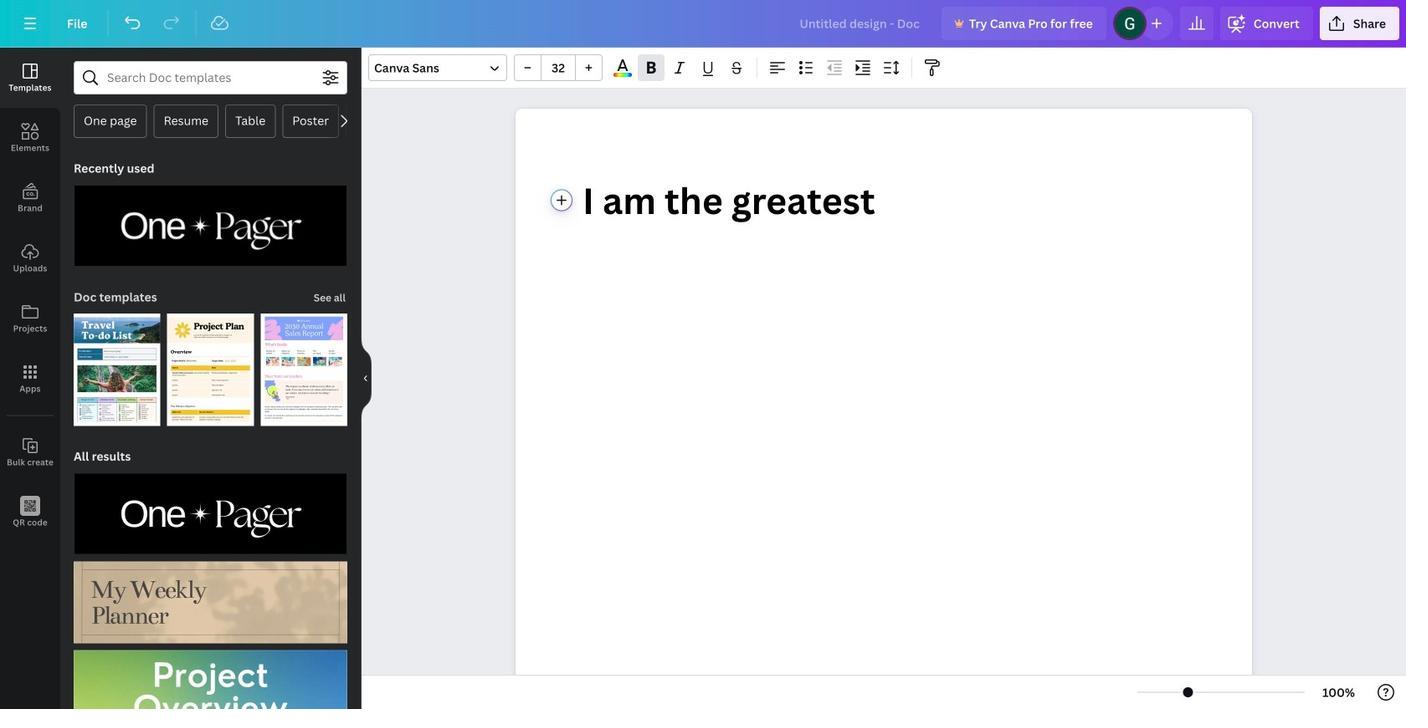 Task type: vqa. For each thing, say whether or not it's contained in the screenshot.
Project Overview/One-Pager Professional Docs Banner in Black White Sleek Monochrome Style 'image'
yes



Task type: locate. For each thing, give the bounding box(es) containing it.
2 project overview/one-pager professional docs banner in black white sleek monochrome style image from the top
[[74, 473, 347, 555]]

project overview/one-pager professional docs banner in black white sleek monochrome style image
[[74, 185, 347, 267], [74, 473, 347, 555]]

0 vertical spatial project overview/one-pager professional docs banner in black white sleek monochrome style image
[[74, 185, 347, 267]]

hide image
[[361, 339, 372, 419]]

travel to-do list doc in teal pastel green pastel purple vibrant professional style image
[[74, 314, 160, 426]]

1 vertical spatial project overview/one-pager professional docs banner in black white sleek monochrome style image
[[74, 473, 347, 555]]

color range image
[[614, 73, 632, 77]]

group
[[514, 54, 603, 81]]

project overview docs banner in light green blue vibrant professional style image
[[74, 651, 347, 710]]

1 vertical spatial project overview/one-pager professional docs banner in black white sleek monochrome style group
[[74, 463, 347, 555]]

project plan doc group
[[167, 304, 254, 426]]

project overview/one-pager professional docs banner in black white sleek monochrome style group
[[74, 175, 347, 267], [74, 463, 347, 555]]

1 project overview/one-pager professional docs banner in black white sleek monochrome style group from the top
[[74, 175, 347, 267]]

2 project overview/one-pager professional docs banner in black white sleek monochrome style group from the top
[[74, 463, 347, 555]]

digital annual sales report professional doc group
[[261, 304, 347, 426]]

0 vertical spatial project overview/one-pager professional docs banner in black white sleek monochrome style group
[[74, 175, 347, 267]]

project overview docs banner in light green blue vibrant professional style group
[[74, 641, 347, 710]]

travel to-do list doc in teal pastel green pastel purple vibrant professional style group
[[74, 304, 160, 426]]

project plan doc image
[[167, 314, 254, 426]]

digital annual sales report professional doc image
[[261, 314, 347, 426]]

Search Doc templates search field
[[107, 62, 314, 94]]

None text field
[[516, 109, 1252, 710]]



Task type: describe. For each thing, give the bounding box(es) containing it.
Design title text field
[[786, 7, 935, 40]]

planner personal docs banner in tan ash grey warm classic style group
[[74, 552, 347, 644]]

1 project overview/one-pager professional docs banner in black white sleek monochrome style image from the top
[[74, 185, 347, 267]]

main menu bar
[[0, 0, 1406, 48]]

side panel tab list
[[0, 48, 60, 543]]

– – number field
[[547, 60, 570, 76]]

planner personal docs banner in tan ash grey warm classic style image
[[74, 562, 347, 644]]



